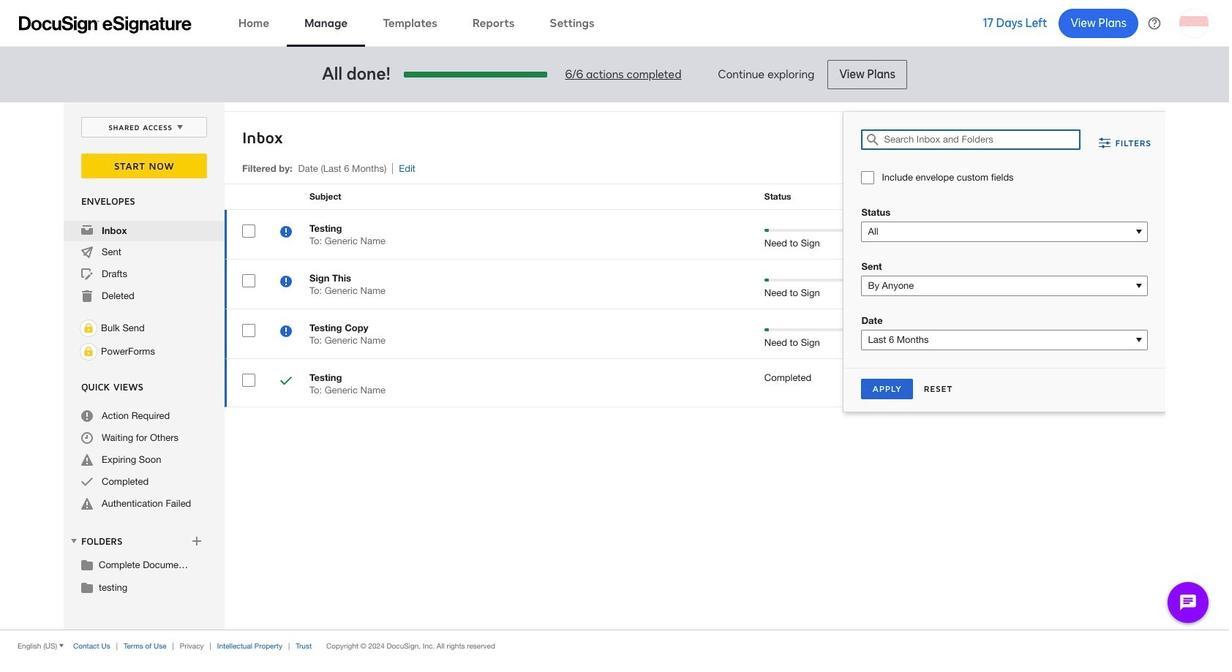 Task type: vqa. For each thing, say whether or not it's contained in the screenshot.
Users and Groups element
no



Task type: locate. For each thing, give the bounding box(es) containing it.
2 lock image from the top
[[80, 343, 97, 361]]

0 vertical spatial lock image
[[80, 320, 97, 337]]

alert image
[[81, 498, 93, 510]]

alert image
[[81, 454, 93, 466]]

need to sign image
[[280, 226, 292, 240], [280, 276, 292, 290]]

0 vertical spatial need to sign image
[[280, 226, 292, 240]]

Search Inbox and Folders text field
[[884, 130, 1080, 149]]

more info region
[[0, 630, 1229, 662]]

your uploaded profile image image
[[1180, 8, 1209, 38]]

completed image
[[280, 375, 292, 389]]

inbox image
[[81, 225, 93, 236]]

2 need to sign image from the top
[[280, 276, 292, 290]]

lock image
[[80, 320, 97, 337], [80, 343, 97, 361]]

1 vertical spatial lock image
[[80, 343, 97, 361]]

1 vertical spatial need to sign image
[[280, 276, 292, 290]]



Task type: describe. For each thing, give the bounding box(es) containing it.
folder image
[[81, 582, 93, 593]]

docusign esignature image
[[19, 16, 192, 33]]

need to sign image
[[280, 326, 292, 340]]

action required image
[[81, 411, 93, 422]]

view folders image
[[68, 536, 80, 547]]

draft image
[[81, 269, 93, 280]]

secondary navigation region
[[64, 102, 1169, 630]]

1 lock image from the top
[[80, 320, 97, 337]]

completed image
[[81, 476, 93, 488]]

1 need to sign image from the top
[[280, 226, 292, 240]]

folder image
[[81, 559, 93, 571]]

trash image
[[81, 291, 93, 302]]

sent image
[[81, 247, 93, 258]]

clock image
[[81, 432, 93, 444]]



